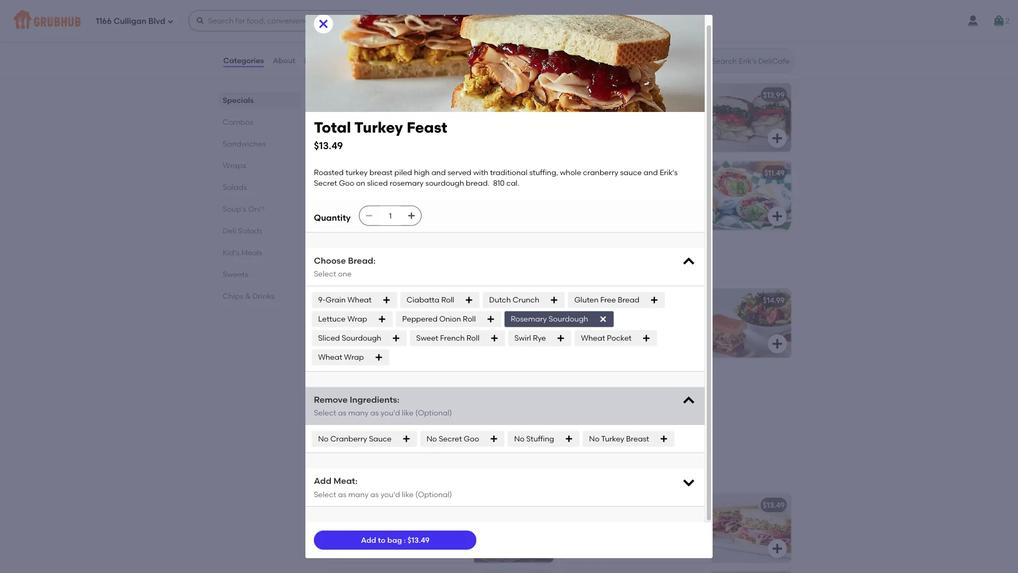 Task type: locate. For each thing, give the bounding box(es) containing it.
served down the total turkey feast
[[331, 116, 355, 125]]

half for half sandwich combo
[[569, 296, 584, 305]]

sandwiches
[[223, 139, 266, 148], [323, 457, 390, 471]]

(optional) for ingredients:
[[416, 408, 452, 417]]

combos
[[223, 117, 254, 126], [323, 252, 369, 266]]

bag
[[331, 400, 346, 409], [388, 536, 402, 545]]

cranberry down the total turkey feast
[[354, 127, 390, 136]]

1 half from the top
[[569, 296, 584, 305]]

deli inside whole sandwich with character with a cup of soup or house salad or deli salad.
[[445, 322, 458, 331]]

0 horizontal spatial chicken
[[569, 105, 598, 114]]

combos inside combos make it a square meal!
[[323, 252, 369, 266]]

sweet beet salad
[[331, 168, 395, 177]]

wheat down sliced
[[318, 353, 343, 362]]

secret up 'sourdough.'
[[569, 537, 592, 546]]

select for remove
[[314, 408, 337, 417]]

salads right deli
[[238, 226, 263, 235]]

on inside turkey, avocado, onions, tomato, clover sprouts and erik's secret goo® on hearty 9-grain bread. 550 cal.
[[331, 537, 340, 546]]

1 like from the top
[[402, 408, 414, 417]]

tomato, up goo® at the bottom left of the page
[[421, 516, 449, 525]]

1 horizontal spatial salad
[[649, 322, 669, 331]]

a inside specials for a limited time only.
[[334, 62, 338, 69]]

roasted turkey breast piled high and served with traditional stuffing, whole cranberry sauce and erik's secret goo on sliced rosemary sourdough bread.  810 cal.
[[331, 105, 463, 157], [314, 168, 680, 188]]

many inside remove ingredients: select as many as you'd like (optional)
[[348, 408, 369, 417]]

1 vertical spatial 9-
[[367, 537, 375, 546]]

choose bread: select one
[[314, 255, 376, 278]]

turkey inside the total turkey feast $13.49
[[355, 119, 403, 136]]

0 vertical spatial salads
[[223, 183, 247, 192]]

avocado, inside the chicken breast, bacon, pepper jack, avocado, hot cherry peppers, red bell peppers, onions, tomato, lettuce and jalapeno ranch on a peppered onion roll. served warm.
[[569, 116, 603, 125]]

baja kickin' chicken club image
[[712, 83, 792, 152]]

deli for half sandwich with character with a bowl of soup or house salad or deli salad.
[[680, 322, 692, 331]]

1 vertical spatial peppers,
[[584, 127, 615, 136]]

select
[[314, 269, 337, 278], [314, 408, 337, 417], [314, 490, 337, 499]]

& inside sandwiches classic, warm & veggie.
[[368, 472, 373, 480]]

turkey for r.e.o. speedwagon
[[590, 516, 612, 525]]

total turkey feast image
[[474, 83, 554, 152]]

roasted down the total turkey feast
[[331, 105, 361, 114]]

&
[[245, 291, 251, 300], [368, 472, 373, 480]]

sourdough up sweet beet salad
[[331, 148, 370, 157]]

1 vertical spatial sourdough
[[342, 334, 382, 343]]

sourdough down gluten
[[549, 315, 589, 324]]

total down the total turkey feast
[[314, 119, 351, 136]]

onions, up 'erik's'
[[393, 516, 419, 525]]

like inside add meat: select as many as you'd like (optional)
[[402, 490, 414, 499]]

2 house from the left
[[625, 322, 647, 331]]

0 horizontal spatial cranberry
[[354, 127, 390, 136]]

1 sprouts from the left
[[355, 527, 381, 536]]

1 vertical spatial total
[[314, 119, 351, 136]]

$14.09
[[525, 168, 548, 177]]

sandwich inside half sandwich with character with a bowl of soup or house salad or deli salad.
[[585, 311, 620, 320]]

1 horizontal spatial bag
[[388, 536, 402, 545]]

dutch crunch
[[490, 295, 540, 304]]

culligan
[[114, 17, 147, 26]]

select down remove
[[314, 408, 337, 417]]

1 vertical spatial turkey
[[355, 119, 403, 136]]

(optional) up goo® at the bottom left of the page
[[416, 490, 452, 499]]

onions, down 'cherry'
[[617, 127, 643, 136]]

0 horizontal spatial tomato,
[[421, 516, 449, 525]]

sandwiches inside tab
[[223, 139, 266, 148]]

feast for total turkey feast $13.49
[[407, 119, 448, 136]]

2 vertical spatial bread.
[[395, 537, 419, 546]]

piled up beets,
[[395, 168, 413, 177]]

1 many from the top
[[348, 408, 369, 417]]

1 horizontal spatial tomato,
[[596, 527, 625, 536]]

1 horizontal spatial onions,
[[569, 527, 594, 536]]

of inside whole sandwich with character with a cup of soup or house salad or deli salad.
[[353, 322, 361, 331]]

2 no from the left
[[427, 434, 437, 443]]

1 sandwich from the left
[[356, 311, 390, 320]]

cranberry down roll.
[[583, 168, 619, 177]]

wrap down the sliced sourdough
[[344, 353, 364, 362]]

1 horizontal spatial feast
[[407, 119, 448, 136]]

total down limited
[[331, 90, 349, 99]]

sourdough
[[331, 148, 370, 157], [426, 179, 464, 188]]

house inside half sandwich with character with a bowl of soup or house salad or deli salad.
[[625, 322, 647, 331]]

french
[[440, 334, 465, 343]]

9- up the lettuce
[[318, 295, 326, 304]]

2 clover from the left
[[627, 527, 648, 536]]

1 character from the left
[[409, 311, 445, 320]]

salad for square meal
[[414, 322, 434, 331]]

0 vertical spatial turkey
[[351, 90, 375, 99]]

1 vertical spatial select
[[314, 408, 337, 417]]

1 horizontal spatial sourdough
[[426, 179, 464, 188]]

of right cup
[[353, 322, 361, 331]]

bowl
[[569, 322, 586, 331]]

sandwich inside whole sandwich with character with a cup of soup or house salad or deli salad.
[[356, 311, 390, 320]]

& right warm
[[368, 472, 373, 480]]

2 sprouts from the left
[[650, 527, 677, 536]]

rosemary up the gorgonzola,
[[407, 138, 441, 147]]

1 horizontal spatial salad.
[[569, 332, 591, 341]]

fresh
[[622, 537, 640, 546]]

turkey for no turkey breast
[[602, 434, 625, 443]]

turkey, avocado, onions, tomato, clover sprouts and erik's secret goo® on hearty 9-grain bread. 550 cal.
[[331, 516, 463, 546]]

time
[[362, 62, 376, 69]]

character inside half sandwich with character with a bowl of soup or house salad or deli salad.
[[639, 311, 674, 320]]

feast for total turkey feast
[[376, 90, 396, 99]]

secret up 550
[[419, 527, 442, 536]]

0 vertical spatial wrap
[[621, 168, 642, 177]]

tomato, inside the chicken breast, bacon, pepper jack, avocado, hot cherry peppers, red bell peppers, onions, tomato, lettuce and jalapeno ranch on a peppered onion roll. served warm.
[[644, 127, 673, 136]]

sprouts up 'to'
[[355, 527, 381, 536]]

bag left :
[[388, 536, 402, 545]]

turkey inside ham, turkey and monterey jack with onions, tomato, clover sprouts and secret goo on fresh baked sourdough. 690 cal.
[[590, 516, 612, 525]]

0 vertical spatial rosemary
[[407, 138, 441, 147]]

salad.
[[331, 332, 353, 341], [569, 332, 591, 341]]

clover
[[331, 527, 353, 536], [627, 527, 648, 536]]

1 (optional) from the top
[[416, 408, 452, 417]]

sourdough up 'shredded'
[[426, 179, 464, 188]]

choose
[[314, 255, 346, 266]]

vegan
[[569, 168, 592, 177]]

specials up limited
[[323, 47, 370, 60]]

0 vertical spatial turkey
[[363, 105, 385, 114]]

select inside add meat: select as many as you'd like (optional)
[[314, 490, 337, 499]]

svg image for peppered onion roll
[[487, 315, 495, 323]]

1 salad. from the left
[[331, 332, 353, 341]]

soda
[[430, 400, 448, 409]]

served up the gorgonzola,
[[448, 168, 472, 177]]

select inside remove ingredients: select as many as you'd like (optional)
[[314, 408, 337, 417]]

clover down turkey,
[[331, 527, 353, 536]]

0 horizontal spatial sourdough
[[331, 148, 370, 157]]

reviews button
[[304, 41, 335, 80]]

1 vertical spatial erik's
[[660, 168, 678, 177]]

no left cranberry
[[318, 434, 329, 443]]

2 vertical spatial wheat
[[318, 353, 343, 362]]

0 horizontal spatial onions,
[[393, 516, 419, 525]]

peppered
[[403, 315, 438, 324]]

like inside remove ingredients: select as many as you'd like (optional)
[[402, 408, 414, 417]]

1 you'd from the top
[[381, 408, 400, 417]]

whole sandwich with character with a cup of soup or house salad or deli salad.
[[331, 311, 462, 341]]

remove
[[314, 394, 348, 405]]

2 soup from the left
[[597, 322, 614, 331]]

add left 'to'
[[361, 536, 377, 545]]

salads
[[223, 183, 247, 192], [238, 226, 263, 235]]

3 select from the top
[[314, 490, 337, 499]]

roll
[[442, 295, 455, 304], [463, 315, 476, 324], [467, 334, 480, 343]]

many down ingredients:
[[348, 408, 369, 417]]

sandwiches up warm
[[323, 457, 390, 471]]

2 salad. from the left
[[569, 332, 591, 341]]

chicken up bacon,
[[613, 90, 643, 99]]

$13.49 for roasted turkey breast piled high and served with traditional stuffing, whole cranberry sauce and erik's secret goo on sliced rosemary sourdough bread.  810 cal.
[[526, 90, 548, 99]]

many up pilgrim's progress
[[348, 490, 369, 499]]

peppers,
[[643, 116, 675, 125], [584, 127, 615, 136]]

0 horizontal spatial high
[[414, 168, 430, 177]]

many
[[348, 408, 369, 417], [348, 490, 369, 499]]

2 select from the top
[[314, 408, 337, 417]]

whole down 'onion'
[[560, 168, 582, 177]]

0 horizontal spatial sourdough
[[342, 334, 382, 343]]

salads up soup's
[[223, 183, 247, 192]]

sliced up salad
[[384, 138, 405, 147]]

you'd up progress
[[381, 490, 400, 499]]

onions, inside turkey, avocado, onions, tomato, clover sprouts and erik's secret goo® on hearty 9-grain bread. 550 cal.
[[393, 516, 419, 525]]

sauce down warm.
[[621, 168, 642, 177]]

sandwich
[[356, 311, 390, 320], [585, 311, 620, 320]]

(optional)
[[416, 408, 452, 417], [416, 490, 452, 499]]

main navigation navigation
[[0, 0, 1019, 41]]

salad inside whole sandwich with character with a cup of soup or house salad or deli salad.
[[414, 322, 434, 331]]

sandwiches inside sandwiches classic, warm & veggie.
[[323, 457, 390, 471]]

turkey for total turkey feast $13.49
[[355, 119, 403, 136]]

2 vertical spatial select
[[314, 490, 337, 499]]

turkey for total turkey feast
[[363, 105, 385, 114]]

avocado, up bell
[[569, 116, 603, 125]]

$13.49 for turkey, avocado, onions, tomato, clover sprouts and erik's secret goo® on hearty 9-grain bread. 550 cal.
[[526, 501, 548, 510]]

no for no stuffing
[[515, 434, 525, 443]]

1 vertical spatial sweet
[[417, 334, 439, 343]]

you'd for ingredients:
[[381, 408, 400, 417]]

1 vertical spatial avocado,
[[358, 516, 392, 525]]

character down ciabatta
[[409, 311, 445, 320]]

rosemary up walnuts,
[[390, 179, 424, 188]]

2 vertical spatial tomato,
[[596, 527, 625, 536]]

1166 culligan blvd
[[96, 17, 165, 26]]

1 horizontal spatial chicken
[[613, 90, 643, 99]]

goo inside ham, turkey and monterey jack with onions, tomato, clover sprouts and secret goo on fresh baked sourdough. 690 cal.
[[594, 537, 609, 546]]

1 vertical spatial traditional
[[490, 168, 528, 177]]

bag down the a
[[331, 400, 346, 409]]

Input item quantity number field
[[379, 206, 402, 225]]

of inside half sandwich with character with a bowl of soup or house salad or deli salad.
[[588, 322, 595, 331]]

1 horizontal spatial 810
[[493, 179, 505, 188]]

turkey down the total turkey feast
[[355, 119, 403, 136]]

lettuce wrap
[[318, 315, 368, 324]]

r.e.o. speedwagon
[[569, 501, 640, 510]]

deli
[[223, 226, 236, 235]]

4 no from the left
[[590, 434, 600, 443]]

0 horizontal spatial bag
[[331, 400, 346, 409]]

2 vertical spatial wrap
[[344, 353, 364, 362]]

chips
[[223, 291, 244, 300]]

& inside tab
[[245, 291, 251, 300]]

house inside whole sandwich with character with a cup of soup or house salad or deli salad.
[[391, 322, 412, 331]]

2 button
[[994, 11, 1010, 30]]

2 half from the top
[[569, 311, 584, 320]]

1 clover from the left
[[331, 527, 353, 536]]

sliced down salad
[[367, 179, 388, 188]]

many for ingredients:
[[348, 408, 369, 417]]

served
[[331, 116, 355, 125], [448, 168, 472, 177]]

you'd inside add meat: select as many as you'd like (optional)
[[381, 490, 400, 499]]

house up pocket in the bottom right of the page
[[625, 322, 647, 331]]

1 vertical spatial piled
[[395, 168, 413, 177]]

(optional) inside remove ingredients: select as many as you'd like (optional)
[[416, 408, 452, 417]]

turkey down time
[[351, 90, 375, 99]]

svg image for swirl rye
[[557, 334, 566, 342]]

salad
[[414, 322, 434, 331], [649, 322, 669, 331]]

onions,
[[617, 127, 643, 136], [393, 516, 419, 525], [569, 527, 594, 536]]

0 vertical spatial sandwich
[[586, 296, 622, 305]]

specials inside specials for a limited time only.
[[323, 47, 370, 60]]

wrap
[[621, 168, 642, 177], [348, 315, 368, 324], [344, 353, 364, 362]]

combos up the sandwiches tab
[[223, 117, 254, 126]]

2 sandwich from the left
[[585, 311, 620, 320]]

bread.
[[372, 148, 395, 157], [466, 179, 490, 188], [395, 537, 419, 546]]

3 no from the left
[[515, 434, 525, 443]]

rye
[[533, 334, 546, 343]]

1 horizontal spatial avocado,
[[569, 116, 603, 125]]

a whole sandwich with character, a bag of chips and a canned soda or bottled water. button
[[325, 367, 554, 436]]

svg image for no stuffing
[[565, 435, 574, 443]]

bread. down 'erik's'
[[395, 537, 419, 546]]

0 vertical spatial like
[[402, 408, 414, 417]]

of inside the a whole sandwich with character, a bag of chips and a canned soda or bottled water.
[[348, 400, 355, 409]]

combos up it
[[323, 252, 369, 266]]

square down bread:
[[352, 267, 374, 275]]

sandwich down 'meal' at bottom left
[[356, 311, 390, 320]]

2 vertical spatial onions,
[[569, 527, 594, 536]]

wrap down 'square meal'
[[348, 315, 368, 324]]

avocado,
[[569, 116, 603, 125], [358, 516, 392, 525]]

whole right the a
[[338, 389, 360, 398]]

of for cup
[[353, 322, 361, 331]]

0 vertical spatial combos
[[223, 117, 254, 126]]

0 horizontal spatial salad.
[[331, 332, 353, 341]]

salad down ciabatta
[[414, 322, 434, 331]]

house down ciabatta
[[391, 322, 412, 331]]

sandwiches tab
[[223, 138, 297, 149]]

bread. inside turkey, avocado, onions, tomato, clover sprouts and erik's secret goo® on hearty 9-grain bread. 550 cal.
[[395, 537, 419, 546]]

salad. for bowl
[[569, 332, 591, 341]]

pilgrim's progress image
[[474, 494, 554, 563]]

salad. inside whole sandwich with character with a cup of soup or house salad or deli salad.
[[331, 332, 353, 341]]

1 salad from the left
[[414, 322, 434, 331]]

add inside add meat: select as many as you'd like (optional)
[[314, 476, 332, 486]]

half
[[569, 296, 584, 305], [569, 311, 584, 320]]

onion
[[569, 148, 589, 157]]

like for remove ingredients:
[[402, 408, 414, 417]]

0 vertical spatial stuffing,
[[413, 116, 442, 125]]

on up salad
[[373, 138, 383, 147]]

lettuce,
[[366, 183, 394, 192]]

club
[[645, 90, 662, 99]]

2 character from the left
[[639, 311, 674, 320]]

add meat: select as many as you'd like (optional)
[[314, 476, 452, 499]]

kid's meals tab
[[223, 247, 297, 258]]

0 horizontal spatial sandwiches
[[223, 139, 266, 148]]

1 horizontal spatial sandwiches
[[323, 457, 390, 471]]

traditional
[[374, 116, 411, 125], [490, 168, 528, 177]]

half sandwich combo image
[[712, 289, 792, 358]]

1 vertical spatial onions,
[[393, 516, 419, 525]]

sauce up salad
[[391, 127, 413, 136]]

secret inside turkey, avocado, onions, tomato, clover sprouts and erik's secret goo® on hearty 9-grain bread. 550 cal.
[[419, 527, 442, 536]]

0 horizontal spatial traditional
[[374, 116, 411, 125]]

2 salad from the left
[[649, 322, 669, 331]]

on up warm.
[[641, 138, 651, 147]]

jack
[[666, 516, 681, 525]]

on up the 690 at the right bottom
[[611, 537, 620, 546]]

chips & drinks tab
[[223, 290, 297, 301]]

sweet down "peppered"
[[417, 334, 439, 343]]

maple
[[355, 194, 378, 203]]

total inside the total turkey feast $13.49
[[314, 119, 351, 136]]

0 vertical spatial avocado,
[[569, 116, 603, 125]]

salad. inside half sandwich with character with a bowl of soup or house salad or deli salad.
[[569, 332, 591, 341]]

roll for french
[[467, 334, 480, 343]]

select inside choose bread: select one
[[314, 269, 337, 278]]

0 horizontal spatial 810
[[397, 148, 409, 157]]

0 vertical spatial tomato,
[[644, 127, 673, 136]]

ham, turkey and monterey jack with onions, tomato, clover sprouts and secret goo on fresh baked sourdough. 690 cal.
[[569, 516, 698, 557]]

specials inside tab
[[223, 96, 254, 105]]

turkey left breast
[[602, 434, 625, 443]]

wheat pocket
[[582, 334, 632, 343]]

sandwich down gluten free bread
[[585, 311, 620, 320]]

turkey up arcadian
[[346, 168, 368, 177]]

you'd down ingredients:
[[381, 408, 400, 417]]

with inside the a whole sandwich with character, a bag of chips and a canned soda or bottled water.
[[399, 389, 414, 398]]

a inside whole sandwich with character with a cup of soup or house salad or deli salad.
[[331, 322, 336, 331]]

peppers, up jalapeno
[[584, 127, 615, 136]]

0 vertical spatial 9-
[[318, 295, 326, 304]]

0 horizontal spatial &
[[245, 291, 251, 300]]

ingredients:
[[350, 394, 400, 405]]

avocado, down progress
[[358, 516, 392, 525]]

on
[[373, 138, 383, 147], [641, 138, 651, 147], [356, 179, 366, 188], [331, 537, 340, 546], [611, 537, 620, 546]]

0 vertical spatial traditional
[[374, 116, 411, 125]]

peppers, down pepper on the right
[[643, 116, 675, 125]]

of for bag
[[348, 400, 355, 409]]

1 vertical spatial stuffing,
[[530, 168, 559, 177]]

of right bowl
[[588, 322, 595, 331]]

you'd inside remove ingredients: select as many as you'd like (optional)
[[381, 408, 400, 417]]

9- left 'to'
[[367, 537, 375, 546]]

to
[[378, 536, 386, 545]]

vegan market wrap
[[569, 168, 642, 177]]

0 horizontal spatial sandwich
[[361, 389, 397, 398]]

sourdough.
[[569, 548, 609, 557]]

(optional) for meat:
[[416, 490, 452, 499]]

character for half sandwich combo
[[639, 311, 674, 320]]

1 horizontal spatial wheat
[[348, 295, 372, 304]]

soup inside half sandwich with character with a bowl of soup or house salad or deli salad.
[[597, 322, 614, 331]]

2 (optional) from the top
[[416, 490, 452, 499]]

select down choose
[[314, 269, 337, 278]]

sandwiches up wraps
[[223, 139, 266, 148]]

1 horizontal spatial sourdough
[[549, 315, 589, 324]]

0 vertical spatial erik's
[[431, 127, 449, 136]]

1 deli from the left
[[445, 322, 458, 331]]

no down soda at the left bottom of the page
[[427, 434, 437, 443]]

soup inside whole sandwich with character with a cup of soup or house salad or deli salad.
[[362, 322, 380, 331]]

sweet
[[331, 168, 353, 177], [417, 334, 439, 343]]

sprouts down jack
[[650, 527, 677, 536]]

turkey down the total turkey feast
[[363, 105, 385, 114]]

market
[[594, 168, 620, 177]]

salad. for cup
[[331, 332, 353, 341]]

(optional) inside add meat: select as many as you'd like (optional)
[[416, 490, 452, 499]]

sandwiches classic, warm & veggie.
[[323, 457, 397, 480]]

2 like from the top
[[402, 490, 414, 499]]

1 vertical spatial feast
[[407, 119, 448, 136]]

0 vertical spatial bag
[[331, 400, 346, 409]]

0 vertical spatial sourdough
[[331, 148, 370, 157]]

0 vertical spatial you'd
[[381, 408, 400, 417]]

0 horizontal spatial specials
[[223, 96, 254, 105]]

deli for whole sandwich with character with a cup of soup or house salad or deli salad.
[[445, 322, 458, 331]]

free
[[601, 295, 617, 304]]

character down combo
[[639, 311, 674, 320]]

1 vertical spatial sandwich
[[361, 389, 397, 398]]

half inside half sandwich with character with a bowl of soup or house salad or deli salad.
[[569, 311, 584, 320]]

svg image
[[196, 16, 205, 25], [167, 18, 174, 25], [772, 132, 784, 145], [772, 210, 784, 223], [408, 211, 416, 220], [682, 254, 697, 269], [651, 296, 659, 304], [378, 315, 387, 323], [534, 337, 547, 350], [375, 353, 383, 362], [682, 393, 697, 408], [534, 415, 547, 428], [490, 435, 499, 443], [772, 543, 784, 555]]

sprouts inside turkey, avocado, onions, tomato, clover sprouts and erik's secret goo® on hearty 9-grain bread. 550 cal.
[[355, 527, 381, 536]]

2 you'd from the top
[[381, 490, 400, 499]]

svg image for sliced sourdough
[[392, 334, 401, 342]]

total
[[331, 90, 349, 99], [314, 119, 351, 136]]

about
[[273, 56, 296, 65]]

bread. right the gorgonzola,
[[466, 179, 490, 188]]

sauce
[[369, 434, 392, 443]]

turkey down r.e.o. speedwagon
[[590, 516, 612, 525]]

square up whole
[[331, 296, 357, 305]]

square meal image
[[474, 289, 554, 358]]

roasted up arcadian
[[314, 168, 344, 177]]

1 soup from the left
[[362, 322, 380, 331]]

1 vertical spatial tomato,
[[421, 516, 449, 525]]

1 house from the left
[[391, 322, 412, 331]]

dutch
[[490, 295, 511, 304]]

svg image for sweet french roll
[[491, 334, 499, 342]]

a inside the chicken breast, bacon, pepper jack, avocado, hot cherry peppers, red bell peppers, onions, tomato, lettuce and jalapeno ranch on a peppered onion roll. served warm.
[[652, 138, 657, 147]]

like left soda at the left bottom of the page
[[402, 408, 414, 417]]

1 vertical spatial roll
[[463, 315, 476, 324]]

0 vertical spatial onions,
[[617, 127, 643, 136]]

onions, down ham,
[[569, 527, 594, 536]]

svg image for no cranberry sauce
[[403, 435, 411, 443]]

feast inside the total turkey feast $13.49
[[407, 119, 448, 136]]

salad down combo
[[649, 322, 669, 331]]

secret down soda at the left bottom of the page
[[439, 434, 462, 443]]

2 vertical spatial turkey
[[590, 516, 612, 525]]

piled up the total turkey feast $13.49
[[412, 105, 430, 114]]

1 no from the left
[[318, 434, 329, 443]]

sandwich for sandwich
[[585, 311, 620, 320]]

or inside the a whole sandwich with character, a bag of chips and a canned soda or bottled water.
[[449, 400, 457, 409]]

1 vertical spatial square
[[331, 296, 357, 305]]

2 deli from the left
[[680, 322, 692, 331]]

bread. up salad
[[372, 148, 395, 157]]

salad inside half sandwich with character with a bowl of soup or house salad or deli salad.
[[649, 322, 669, 331]]

whole down the total turkey feast
[[331, 127, 352, 136]]

and inside turkey, avocado, onions, tomato, clover sprouts and erik's secret goo® on hearty 9-grain bread. 550 cal.
[[383, 527, 397, 536]]

combos inside "combos" tab
[[223, 117, 254, 126]]

pepper
[[654, 105, 680, 114]]

sandwiches for sandwiches
[[223, 139, 266, 148]]

1166
[[96, 17, 112, 26]]

0 horizontal spatial house
[[391, 322, 412, 331]]

1 vertical spatial bread.
[[466, 179, 490, 188]]

no left stuffing
[[515, 434, 525, 443]]

1 horizontal spatial clover
[[627, 527, 648, 536]]

2 many from the top
[[348, 490, 369, 499]]

soup's on!® tab
[[223, 203, 297, 214]]

no left breast
[[590, 434, 600, 443]]

beet
[[355, 168, 372, 177]]

breast up 'lettuce,'
[[370, 168, 393, 177]]

1 vertical spatial you'd
[[381, 490, 400, 499]]

many inside add meat: select as many as you'd like (optional)
[[348, 490, 369, 499]]

1 vertical spatial like
[[402, 490, 414, 499]]

0 horizontal spatial sweet
[[331, 168, 353, 177]]

add left meat:
[[314, 476, 332, 486]]

1 select from the top
[[314, 269, 337, 278]]

rosemary sourdough
[[511, 315, 589, 324]]

chips
[[356, 400, 376, 409]]

deli inside half sandwich with character with a bowl of soup or house salad or deli salad.
[[680, 322, 692, 331]]

bag lunch image
[[474, 367, 554, 436]]

total for total turkey feast
[[331, 90, 349, 99]]

1 vertical spatial cranberry
[[583, 168, 619, 177]]

and inside the a whole sandwich with character, a bag of chips and a canned soda or bottled water.
[[377, 400, 392, 409]]

cal.
[[410, 148, 423, 157], [507, 179, 520, 188], [389, 216, 402, 225], [436, 537, 449, 546], [626, 548, 639, 557]]

on left hearty
[[331, 537, 340, 546]]

character inside whole sandwich with character with a cup of soup or house salad or deli salad.
[[409, 311, 445, 320]]

of up the bottled
[[348, 400, 355, 409]]

(optional) down character,
[[416, 408, 452, 417]]

soup for cup
[[362, 322, 380, 331]]

1 horizontal spatial sauce
[[621, 168, 642, 177]]

0 vertical spatial sourdough
[[549, 315, 589, 324]]

soup up the sliced sourdough
[[362, 322, 380, 331]]

sweet beet salad image
[[474, 161, 554, 230]]

0 vertical spatial add
[[314, 476, 332, 486]]

1 vertical spatial wheat
[[582, 334, 606, 343]]

1 vertical spatial many
[[348, 490, 369, 499]]

1 horizontal spatial house
[[625, 322, 647, 331]]

0 vertical spatial select
[[314, 269, 337, 278]]

goo
[[356, 138, 372, 147], [339, 179, 355, 188], [464, 434, 480, 443], [594, 537, 609, 546]]

svg image
[[994, 14, 1006, 27], [317, 18, 330, 30], [365, 211, 374, 220], [383, 296, 391, 304], [465, 296, 474, 304], [550, 296, 559, 304], [487, 315, 495, 323], [599, 315, 608, 323], [392, 334, 401, 342], [491, 334, 499, 342], [557, 334, 566, 342], [643, 334, 651, 342], [772, 337, 784, 350], [403, 435, 411, 443], [565, 435, 574, 443], [660, 435, 669, 443], [682, 475, 697, 490]]

house for meal
[[391, 322, 412, 331]]

dub club image
[[712, 572, 792, 573]]



Task type: describe. For each thing, give the bounding box(es) containing it.
house for sandwich
[[625, 322, 647, 331]]

gluten
[[575, 295, 599, 304]]

as down remove
[[338, 408, 347, 417]]

onions, inside ham, turkey and monterey jack with onions, tomato, clover sprouts and secret goo on fresh baked sourdough. 690 cal.
[[569, 527, 594, 536]]

drinks
[[253, 291, 275, 300]]

honey
[[331, 194, 353, 203]]

0 vertical spatial roasted turkey breast piled high and served with traditional stuffing, whole cranberry sauce and erik's secret goo on sliced rosemary sourdough bread.  810 cal.
[[331, 105, 463, 157]]

half sandwich with character with a bowl of soup or house salad or deli salad.
[[569, 311, 698, 341]]

1 vertical spatial rosemary
[[390, 179, 424, 188]]

ciabatta
[[407, 295, 440, 304]]

limited
[[340, 62, 361, 69]]

gluten free bread
[[575, 295, 640, 304]]

no for no secret goo
[[427, 434, 437, 443]]

search icon image
[[695, 54, 708, 67]]

onion
[[440, 315, 461, 324]]

combos for combos
[[223, 117, 254, 126]]

chicken inside the chicken breast, bacon, pepper jack, avocado, hot cherry peppers, red bell peppers, onions, tomato, lettuce and jalapeno ranch on a peppered onion roll. served warm.
[[569, 105, 598, 114]]

like for add meat:
[[402, 490, 414, 499]]

meals
[[241, 248, 263, 257]]

cal. inside ham, turkey and monterey jack with onions, tomato, clover sprouts and secret goo on fresh baked sourdough. 690 cal.
[[626, 548, 639, 557]]

0 horizontal spatial erik's
[[431, 127, 449, 136]]

svg image for rosemary sourdough
[[599, 315, 608, 323]]

svg image for ciabatta roll
[[465, 296, 474, 304]]

bread
[[618, 295, 640, 304]]

sandwich for meal
[[356, 311, 390, 320]]

1 vertical spatial turkey
[[346, 168, 368, 177]]

with inside ham, turkey and monterey jack with onions, tomato, clover sprouts and secret goo on fresh baked sourdough. 690 cal.
[[683, 516, 698, 525]]

0 vertical spatial whole
[[331, 127, 352, 136]]

0 vertical spatial peppers,
[[643, 116, 675, 125]]

combos for combos make it a square meal!
[[323, 252, 369, 266]]

beets,
[[395, 183, 417, 192]]

canned
[[400, 400, 428, 409]]

0 vertical spatial bread.
[[372, 148, 395, 157]]

soup for bowl
[[597, 322, 614, 331]]

specials tab
[[223, 94, 297, 106]]

classic,
[[323, 472, 346, 480]]

turkey for total turkey feast
[[351, 90, 375, 99]]

bag inside the a whole sandwich with character, a bag of chips and a canned soda or bottled water.
[[331, 400, 346, 409]]

you'd for meat:
[[381, 490, 400, 499]]

goo®
[[444, 527, 463, 536]]

a inside combos make it a square meal!
[[346, 267, 351, 275]]

half for half sandwich with character with a bowl of soup or house salad or deli salad.
[[569, 311, 584, 320]]

pomegranate
[[397, 205, 447, 214]]

total turkey feast
[[331, 90, 396, 99]]

$14.99
[[764, 296, 785, 305]]

grain
[[375, 537, 393, 546]]

0 vertical spatial piled
[[412, 105, 430, 114]]

on down sweet beet salad
[[356, 179, 366, 188]]

jack,
[[682, 105, 699, 114]]

clover inside turkey, avocado, onions, tomato, clover sprouts and erik's secret goo® on hearty 9-grain bread. 550 cal.
[[331, 527, 353, 536]]

combos tab
[[223, 116, 297, 127]]

chips & drinks
[[223, 291, 275, 300]]

ciabatta roll
[[407, 295, 455, 304]]

sourdough for rosemary sourdough
[[549, 315, 589, 324]]

as down ingredients:
[[371, 408, 379, 417]]

sweets tab
[[223, 269, 297, 280]]

roll for onion
[[463, 315, 476, 324]]

lettuce
[[318, 315, 346, 324]]

water.
[[359, 410, 381, 419]]

add to bag : $13.49
[[361, 536, 430, 545]]

pocket
[[607, 334, 632, 343]]

secret inside ham, turkey and monterey jack with onions, tomato, clover sprouts and secret goo on fresh baked sourdough. 690 cal.
[[569, 537, 592, 546]]

breast
[[627, 434, 650, 443]]

:
[[404, 536, 406, 545]]

avocado, inside turkey, avocado, onions, tomato, clover sprouts and erik's secret goo® on hearty 9-grain bread. 550 cal.
[[358, 516, 392, 525]]

Search Erik's DeliCafe search field
[[711, 56, 792, 66]]

red
[[677, 116, 689, 125]]

svg image for no turkey breast
[[660, 435, 669, 443]]

cal. inside arcadian lettuce, beets, gorgonzola, honey maple walnuts, shredded carrots, blueberry pomegranate vinaigrette.  560 cal.
[[389, 216, 402, 225]]

1 vertical spatial sauce
[[621, 168, 642, 177]]

bread:
[[348, 255, 376, 266]]

secret up honey
[[314, 179, 337, 188]]

sprouts inside ham, turkey and monterey jack with onions, tomato, clover sprouts and secret goo on fresh baked sourdough. 690 cal.
[[650, 527, 677, 536]]

on inside the chicken breast, bacon, pepper jack, avocado, hot cherry peppers, red bell peppers, onions, tomato, lettuce and jalapeno ranch on a peppered onion roll. served warm.
[[641, 138, 651, 147]]

warm.
[[632, 148, 654, 157]]

half sandwich combo
[[569, 296, 651, 305]]

pilgrim's
[[331, 501, 362, 510]]

1 vertical spatial bag
[[388, 536, 402, 545]]

1 horizontal spatial high
[[431, 105, 447, 114]]

0 vertical spatial cranberry
[[354, 127, 390, 136]]

salad for half sandwich combo
[[649, 322, 669, 331]]

svg image inside '2' "button"
[[994, 14, 1006, 27]]

swirl
[[515, 334, 532, 343]]

kickin'
[[587, 90, 612, 99]]

$13.99
[[764, 90, 785, 99]]

peppered
[[659, 138, 695, 147]]

turkey,
[[331, 516, 356, 525]]

rosemary
[[511, 315, 547, 324]]

no for no turkey breast
[[590, 434, 600, 443]]

hearty
[[342, 537, 365, 546]]

square inside combos make it a square meal!
[[352, 267, 374, 275]]

1 horizontal spatial erik's
[[660, 168, 678, 177]]

bottled
[[331, 410, 357, 419]]

soup's
[[223, 204, 247, 213]]

sweet for sweet beet salad
[[331, 168, 353, 177]]

wrap for wheat wrap
[[344, 353, 364, 362]]

ham,
[[569, 516, 588, 525]]

bell
[[569, 127, 582, 136]]

tomato, inside turkey, avocado, onions, tomato, clover sprouts and erik's secret goo® on hearty 9-grain bread. 550 cal.
[[421, 516, 449, 525]]

r.e.o. speedwagon image
[[712, 494, 792, 563]]

0 vertical spatial roasted
[[331, 105, 361, 114]]

wrap for lettuce wrap
[[348, 315, 368, 324]]

grain
[[326, 295, 346, 304]]

blueberry
[[361, 205, 395, 214]]

veggie.
[[375, 472, 397, 480]]

and inside the chicken breast, bacon, pepper jack, avocado, hot cherry peppers, red bell peppers, onions, tomato, lettuce and jalapeno ranch on a peppered onion roll. served warm.
[[569, 138, 583, 147]]

jalapeno
[[585, 138, 617, 147]]

deli salads
[[223, 226, 263, 235]]

vegan market wrap image
[[712, 161, 792, 230]]

no turkey breast
[[590, 434, 650, 443]]

as up progress
[[371, 490, 379, 499]]

about button
[[273, 41, 296, 80]]

$13.49 for ham, turkey and monterey jack with onions, tomato, clover sprouts and secret goo on fresh baked sourdough. 690 cal.
[[763, 501, 785, 510]]

select for choose
[[314, 269, 337, 278]]

svg image for 9-grain wheat
[[383, 296, 391, 304]]

chicken breast, bacon, pepper jack, avocado, hot cherry peppers, red bell peppers, onions, tomato, lettuce and jalapeno ranch on a peppered onion roll. served warm.
[[569, 105, 700, 157]]

1 vertical spatial served
[[448, 168, 472, 177]]

690
[[611, 548, 624, 557]]

0 horizontal spatial 9-
[[318, 295, 326, 304]]

sandwich inside the a whole sandwich with character, a bag of chips and a canned soda or bottled water.
[[361, 389, 397, 398]]

sweet for sweet french roll
[[417, 334, 439, 343]]

select for add
[[314, 490, 337, 499]]

wheat for wheat pocket
[[582, 334, 606, 343]]

soup's on!®
[[223, 204, 265, 213]]

for
[[323, 62, 332, 69]]

specials for specials
[[223, 96, 254, 105]]

wheat for wheat wrap
[[318, 353, 343, 362]]

vinaigrette.
[[331, 216, 372, 225]]

0 horizontal spatial peppers,
[[584, 127, 615, 136]]

specials for a limited time only.
[[323, 47, 392, 69]]

make
[[323, 267, 339, 275]]

deli salads tab
[[223, 225, 297, 236]]

total for total turkey feast $13.49
[[314, 119, 351, 136]]

1 horizontal spatial cranberry
[[583, 168, 619, 177]]

no cranberry sauce
[[318, 434, 392, 443]]

many for meat:
[[348, 490, 369, 499]]

tomato, inside ham, turkey and monterey jack with onions, tomato, clover sprouts and secret goo on fresh baked sourdough. 690 cal.
[[596, 527, 625, 536]]

0 horizontal spatial stuffing,
[[413, 116, 442, 125]]

1 vertical spatial sourdough
[[426, 179, 464, 188]]

add for add to bag
[[361, 536, 377, 545]]

secret up sweet beet salad
[[331, 138, 354, 147]]

specials for specials for a limited time only.
[[323, 47, 370, 60]]

1 horizontal spatial traditional
[[490, 168, 528, 177]]

swirl rye
[[515, 334, 546, 343]]

wraps tab
[[223, 160, 297, 171]]

crunch
[[513, 295, 540, 304]]

1 vertical spatial roasted
[[314, 168, 344, 177]]

1 vertical spatial 810
[[493, 179, 505, 188]]

0 vertical spatial sliced
[[384, 138, 405, 147]]

meat:
[[334, 476, 358, 486]]

baja
[[569, 90, 586, 99]]

1 horizontal spatial sandwich
[[586, 296, 622, 305]]

1 vertical spatial breast
[[370, 168, 393, 177]]

r.e.o.
[[569, 501, 590, 510]]

as up pilgrim's
[[338, 490, 347, 499]]

a inside half sandwich with character with a bowl of soup or house salad or deli salad.
[[693, 311, 698, 320]]

breast,
[[600, 105, 625, 114]]

$13.49 inside the total turkey feast $13.49
[[314, 140, 343, 151]]

svg image for dutch crunch
[[550, 296, 559, 304]]

0 vertical spatial breast
[[387, 105, 410, 114]]

onions, inside the chicken breast, bacon, pepper jack, avocado, hot cherry peppers, red bell peppers, onions, tomato, lettuce and jalapeno ranch on a peppered onion roll. served warm.
[[617, 127, 643, 136]]

1 vertical spatial whole
[[560, 168, 582, 177]]

categories button
[[223, 41, 265, 80]]

add for add meat:
[[314, 476, 332, 486]]

0 vertical spatial chicken
[[613, 90, 643, 99]]

sweet french roll
[[417, 334, 480, 343]]

walnuts,
[[380, 194, 410, 203]]

kid's meals
[[223, 248, 263, 257]]

9- inside turkey, avocado, onions, tomato, clover sprouts and erik's secret goo® on hearty 9-grain bread. 550 cal.
[[367, 537, 375, 546]]

cal. inside turkey, avocado, onions, tomato, clover sprouts and erik's secret goo® on hearty 9-grain bread. 550 cal.
[[436, 537, 449, 546]]

warm
[[348, 472, 367, 480]]

chicken pesto image
[[474, 572, 554, 573]]

salad
[[374, 168, 395, 177]]

clover inside ham, turkey and monterey jack with onions, tomato, clover sprouts and secret goo on fresh baked sourdough. 690 cal.
[[627, 527, 648, 536]]

sourdough for sliced sourdough
[[342, 334, 382, 343]]

combos make it a square meal!
[[323, 252, 393, 275]]

whole inside the a whole sandwich with character, a bag of chips and a canned soda or bottled water.
[[338, 389, 360, 398]]

square meal
[[331, 296, 377, 305]]

of for bowl
[[588, 322, 595, 331]]

sandwiches for sandwiches classic, warm & veggie.
[[323, 457, 390, 471]]

on inside ham, turkey and monterey jack with onions, tomato, clover sprouts and secret goo on fresh baked sourdough. 690 cal.
[[611, 537, 620, 546]]

svg image for wheat pocket
[[643, 334, 651, 342]]

wheat wrap
[[318, 353, 364, 362]]

gorgonzola,
[[419, 183, 463, 192]]

ranch
[[619, 138, 640, 147]]

1 vertical spatial sliced
[[367, 179, 388, 188]]

0 horizontal spatial served
[[331, 116, 355, 125]]

roll.
[[591, 148, 604, 157]]

blvd
[[148, 17, 165, 26]]

on!®
[[248, 204, 265, 213]]

0 vertical spatial roll
[[442, 295, 455, 304]]

meal!
[[376, 267, 393, 275]]

no for no cranberry sauce
[[318, 434, 329, 443]]

1 vertical spatial roasted turkey breast piled high and served with traditional stuffing, whole cranberry sauce and erik's secret goo on sliced rosemary sourdough bread.  810 cal.
[[314, 168, 680, 188]]

speedwagon
[[592, 501, 640, 510]]

salads tab
[[223, 182, 297, 193]]

0 vertical spatial sauce
[[391, 127, 413, 136]]

a
[[331, 389, 337, 398]]

character for square meal
[[409, 311, 445, 320]]

1 vertical spatial salads
[[238, 226, 263, 235]]



Task type: vqa. For each thing, say whether or not it's contained in the screenshot.
rightmost served
yes



